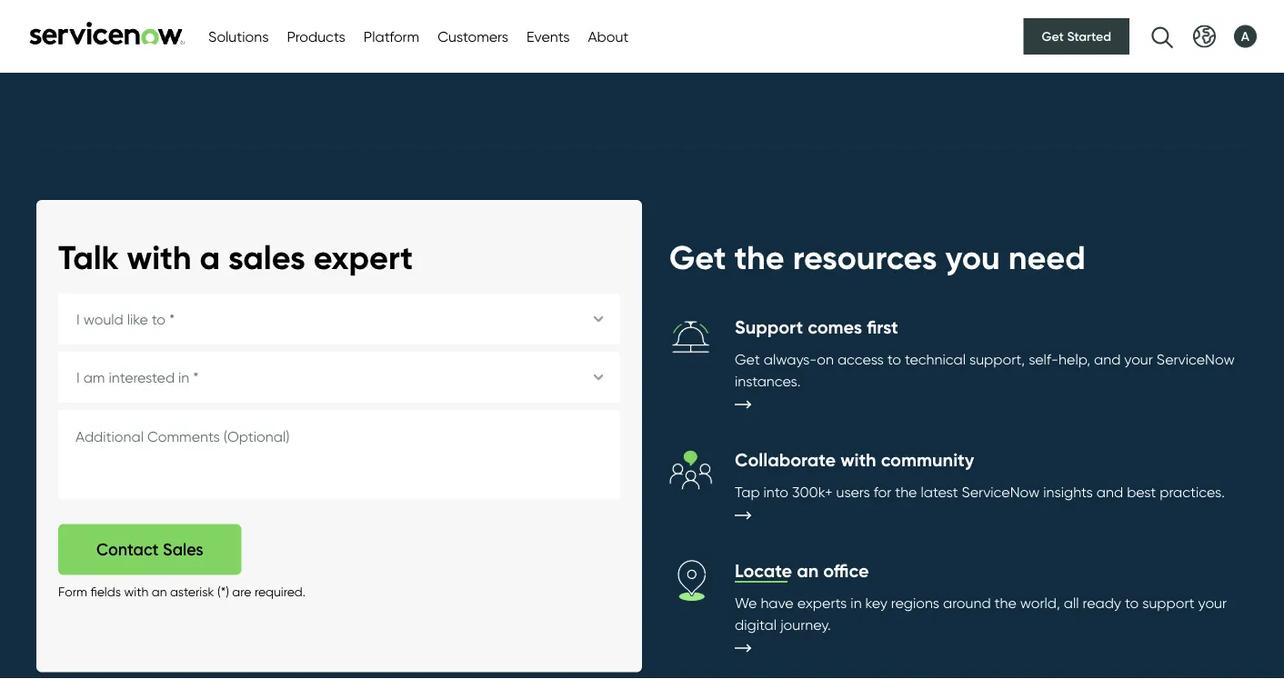 Task type: describe. For each thing, give the bounding box(es) containing it.
first
[[867, 316, 898, 339]]

events
[[527, 27, 570, 45]]

latest
[[921, 483, 958, 501]]

products button
[[287, 25, 345, 47]]

best
[[1127, 483, 1156, 501]]

about button
[[588, 25, 629, 47]]

users
[[836, 483, 870, 501]]

1 horizontal spatial the
[[895, 483, 917, 501]]

2 vertical spatial with
[[124, 584, 148, 600]]

1 horizontal spatial an
[[797, 560, 819, 582]]

key
[[866, 594, 888, 612]]

300k+
[[792, 483, 833, 501]]

and for community
[[1097, 483, 1124, 501]]

are
[[232, 584, 251, 600]]

servicenow image
[[27, 21, 186, 45]]

digital
[[735, 616, 777, 633]]

products
[[287, 27, 345, 45]]

office
[[823, 560, 869, 582]]

you
[[946, 237, 1000, 278]]

support
[[1143, 594, 1195, 612]]

support comes first
[[735, 316, 898, 339]]

need
[[1009, 237, 1086, 278]]

around
[[943, 594, 991, 612]]

get always-on access to technical support, self-help, and your servicenow instances.
[[735, 350, 1235, 390]]

platform
[[364, 27, 419, 45]]

on
[[817, 350, 834, 368]]

servicenow inside get always-on access to technical support, self-help, and your servicenow instances.
[[1157, 350, 1235, 368]]

the inside we have experts in key regions around the world, all ready to support your digital journey.
[[995, 594, 1017, 612]]

practices.
[[1160, 483, 1225, 501]]

get the resources you need
[[669, 237, 1086, 278]]

comes
[[808, 316, 862, 339]]

(*)
[[217, 584, 229, 600]]

regions
[[891, 594, 940, 612]]

contact sales button
[[58, 524, 242, 575]]

about
[[588, 27, 629, 45]]

asterisk
[[170, 584, 214, 600]]

locate an office
[[735, 560, 869, 582]]

form
[[58, 584, 87, 600]]

to inside get always-on access to technical support, self-help, and your servicenow instances.
[[888, 350, 901, 368]]

in
[[851, 594, 862, 612]]

we have experts in key regions around the world, all ready to support your digital journey.
[[735, 594, 1227, 633]]

to inside we have experts in key regions around the world, all ready to support your digital journey.
[[1125, 594, 1139, 612]]

started
[[1067, 29, 1112, 44]]

journey.
[[780, 616, 831, 633]]

sales
[[228, 237, 305, 278]]

experts
[[797, 594, 847, 612]]

form fields with an asterisk (*) are required.
[[58, 584, 306, 600]]

and for first
[[1094, 350, 1121, 368]]



Task type: vqa. For each thing, say whether or not it's contained in the screenshot.
GO TO SERVICENOW ACCOUNT icon
no



Task type: locate. For each thing, give the bounding box(es) containing it.
your
[[1125, 350, 1153, 368], [1198, 594, 1227, 612]]

expert
[[313, 237, 413, 278]]

0 horizontal spatial an
[[152, 584, 167, 600]]

always-
[[764, 350, 817, 368]]

1 vertical spatial with
[[841, 449, 877, 471]]

and right help,
[[1094, 350, 1121, 368]]

0 vertical spatial servicenow
[[1157, 350, 1235, 368]]

ready
[[1083, 594, 1122, 612]]

resources
[[793, 237, 937, 278]]

1 vertical spatial your
[[1198, 594, 1227, 612]]

with right fields
[[124, 584, 148, 600]]

a
[[200, 237, 220, 278]]

1 vertical spatial the
[[895, 483, 917, 501]]

to
[[888, 350, 901, 368], [1125, 594, 1139, 612]]

1 horizontal spatial your
[[1198, 594, 1227, 612]]

to right 'ready'
[[1125, 594, 1139, 612]]

contact sales
[[96, 540, 203, 560]]

the
[[735, 237, 785, 278], [895, 483, 917, 501], [995, 594, 1017, 612]]

1 horizontal spatial servicenow
[[1157, 350, 1235, 368]]

talk
[[58, 237, 119, 278]]

your right help,
[[1125, 350, 1153, 368]]

2 horizontal spatial get
[[1042, 29, 1064, 44]]

get inside get always-on access to technical support, self-help, and your servicenow instances.
[[735, 350, 760, 368]]

1 vertical spatial an
[[152, 584, 167, 600]]

all
[[1064, 594, 1079, 612]]

support
[[735, 316, 803, 339]]

self-
[[1029, 350, 1059, 368]]

2 vertical spatial the
[[995, 594, 1017, 612]]

we
[[735, 594, 757, 612]]

into
[[764, 483, 789, 501]]

0 horizontal spatial your
[[1125, 350, 1153, 368]]

customers button
[[438, 25, 509, 47]]

an up experts
[[797, 560, 819, 582]]

have
[[761, 594, 794, 612]]

the left world,
[[995, 594, 1017, 612]]

0 horizontal spatial the
[[735, 237, 785, 278]]

community
[[881, 449, 975, 471]]

0 vertical spatial your
[[1125, 350, 1153, 368]]

solutions
[[208, 27, 269, 45]]

1 vertical spatial and
[[1097, 483, 1124, 501]]

contact
[[96, 540, 159, 560]]

and
[[1094, 350, 1121, 368], [1097, 483, 1124, 501]]

an
[[797, 560, 819, 582], [152, 584, 167, 600]]

required.
[[255, 584, 306, 600]]

0 vertical spatial with
[[127, 237, 191, 278]]

help,
[[1059, 350, 1091, 368]]

0 horizontal spatial get
[[669, 237, 726, 278]]

get
[[1042, 29, 1064, 44], [669, 237, 726, 278], [735, 350, 760, 368]]

insights
[[1044, 483, 1093, 501]]

0 vertical spatial to
[[888, 350, 901, 368]]

support,
[[970, 350, 1025, 368]]

with
[[127, 237, 191, 278], [841, 449, 877, 471], [124, 584, 148, 600]]

instances.
[[735, 372, 801, 390]]

0 horizontal spatial servicenow
[[962, 483, 1040, 501]]

and left the best
[[1097, 483, 1124, 501]]

sales
[[163, 540, 203, 560]]

servicenow
[[1157, 350, 1235, 368], [962, 483, 1040, 501]]

your right support
[[1198, 594, 1227, 612]]

get started
[[1042, 29, 1112, 44]]

0 vertical spatial the
[[735, 237, 785, 278]]

get for get always-on access to technical support, self-help, and your servicenow instances.
[[735, 350, 760, 368]]

collaborate
[[735, 449, 836, 471]]

locate
[[735, 560, 792, 582]]

platform button
[[364, 25, 419, 47]]

tap into 300k+ users for the latest servicenow insights and best practices.
[[735, 483, 1225, 501]]

2 horizontal spatial the
[[995, 594, 1017, 612]]

your inside get always-on access to technical support, self-help, and your servicenow instances.
[[1125, 350, 1153, 368]]

talk with a sales expert
[[58, 237, 413, 278]]

collaborate with community
[[735, 449, 975, 471]]

tap
[[735, 483, 760, 501]]

your inside we have experts in key regions around the world, all ready to support your digital journey.
[[1198, 594, 1227, 612]]

fields
[[90, 584, 121, 600]]

an left asterisk
[[152, 584, 167, 600]]

with for collaborate
[[841, 449, 877, 471]]

1 horizontal spatial to
[[1125, 594, 1139, 612]]

with for talk
[[127, 237, 191, 278]]

events button
[[527, 25, 570, 47]]

None text field
[[58, 410, 620, 499]]

get started link
[[1024, 18, 1130, 55]]

access
[[838, 350, 884, 368]]

the right for
[[895, 483, 917, 501]]

customers
[[438, 27, 509, 45]]

to right access
[[888, 350, 901, 368]]

0 vertical spatial get
[[1042, 29, 1064, 44]]

0 vertical spatial an
[[797, 560, 819, 582]]

get for get the resources you need
[[669, 237, 726, 278]]

for
[[874, 483, 892, 501]]

0 horizontal spatial to
[[888, 350, 901, 368]]

get for get started
[[1042, 29, 1064, 44]]

1 vertical spatial to
[[1125, 594, 1139, 612]]

0 vertical spatial and
[[1094, 350, 1121, 368]]

technical
[[905, 350, 966, 368]]

2 vertical spatial get
[[735, 350, 760, 368]]

and inside get always-on access to technical support, self-help, and your servicenow instances.
[[1094, 350, 1121, 368]]

solutions button
[[208, 25, 269, 47]]

the up support
[[735, 237, 785, 278]]

with left 'a'
[[127, 237, 191, 278]]

world,
[[1020, 594, 1060, 612]]

with up users
[[841, 449, 877, 471]]

1 vertical spatial servicenow
[[962, 483, 1040, 501]]

1 horizontal spatial get
[[735, 350, 760, 368]]

1 vertical spatial get
[[669, 237, 726, 278]]



